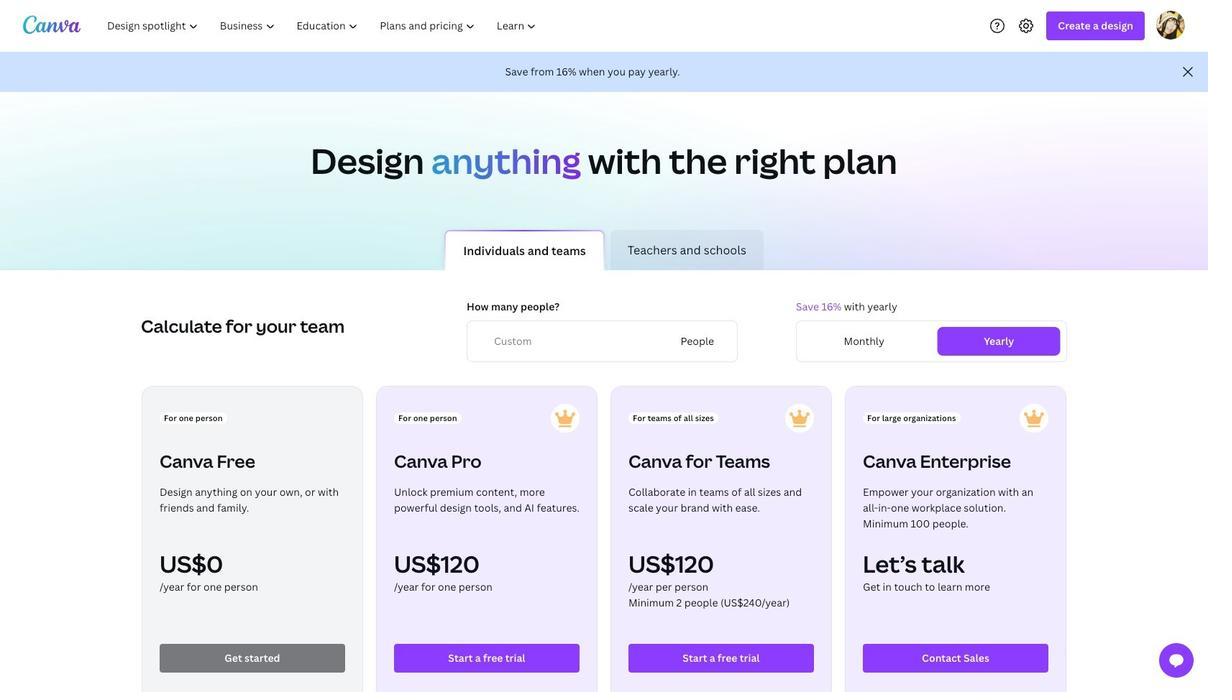Task type: vqa. For each thing, say whether or not it's contained in the screenshot.
Custom text box
yes



Task type: locate. For each thing, give the bounding box(es) containing it.
option group
[[796, 321, 1067, 363]]

tab panel
[[0, 288, 1208, 693]]



Task type: describe. For each thing, give the bounding box(es) containing it.
Custom text field
[[494, 334, 666, 350]]

top level navigation element
[[98, 12, 549, 40]]

open chat image
[[1168, 652, 1185, 670]]

stephanie aranda image
[[1157, 10, 1185, 39]]



